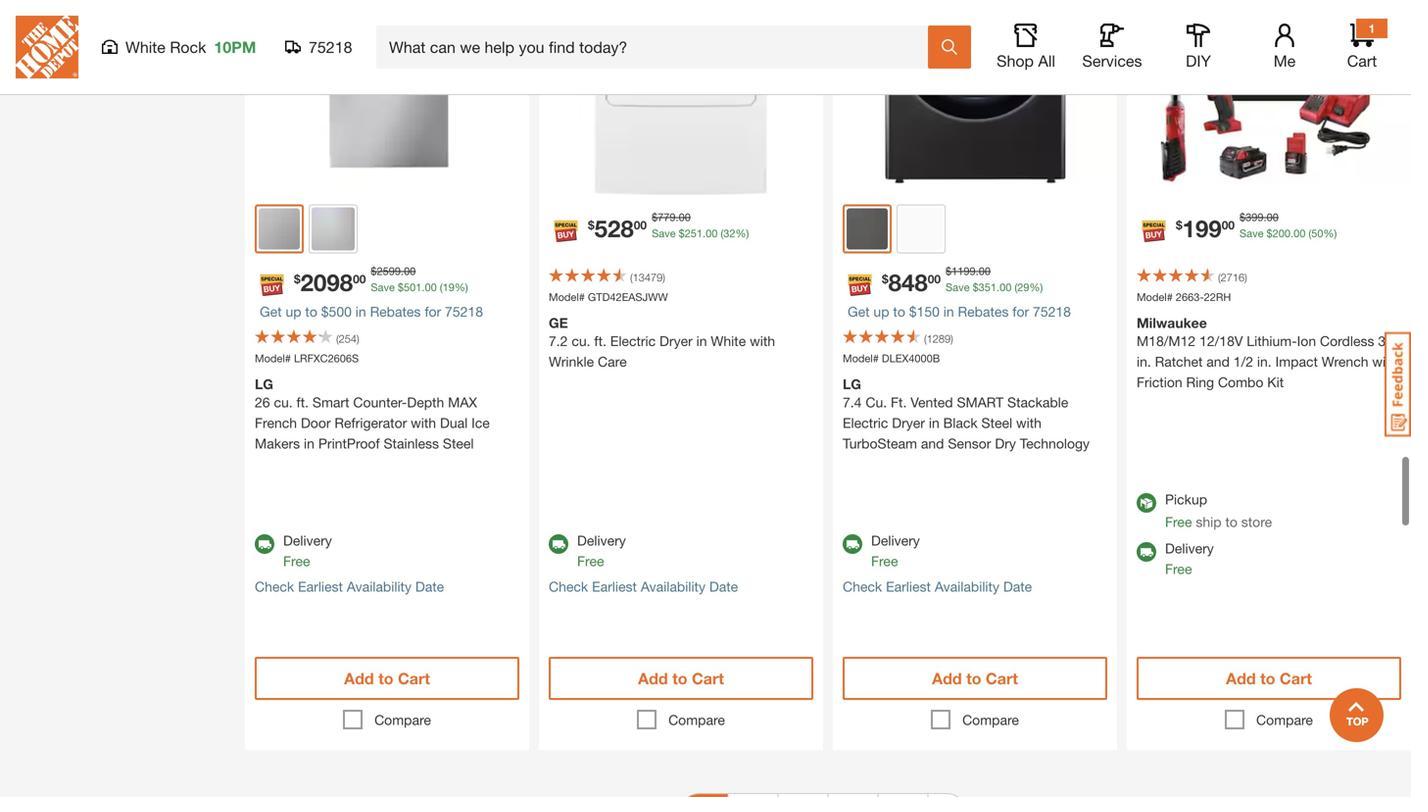 Task type: vqa. For each thing, say whether or not it's contained in the screenshot.
SKU
no



Task type: describe. For each thing, give the bounding box(es) containing it.
available for pickup image
[[1137, 493, 1157, 513]]

me
[[1274, 51, 1296, 70]]

smart
[[313, 394, 350, 410]]

with inside ge 7.2 cu. ft. electric dryer in white with wrinkle care
[[750, 333, 776, 349]]

1
[[1369, 22, 1376, 35]]

00 left 29
[[1000, 281, 1012, 294]]

add to cart for 848's check earliest availability date link
[[933, 669, 1019, 688]]

00 left "19"
[[425, 281, 437, 294]]

10pm
[[214, 38, 256, 56]]

cart for check earliest availability date link related to 2098
[[398, 669, 430, 688]]

delivery free for 7.4 cu. ft. vented smart stackable electric dryer in black steel with turbosteam and sensor dry technology image
[[872, 532, 920, 569]]

4 add to cart button from the left
[[1137, 657, 1402, 700]]

delivery for 2nd check earliest availability date link
[[577, 532, 626, 549]]

model# for model# dlex4000b
[[843, 352, 879, 365]]

$ inside $ 199 00
[[1177, 218, 1183, 232]]

$ inside $ 528 00
[[588, 218, 595, 232]]

7.4
[[843, 394, 862, 410]]

add for 848's check earliest availability date link
[[933, 669, 962, 688]]

( 2716 )
[[1219, 271, 1248, 284]]

$ right $ 199 00
[[1240, 211, 1246, 224]]

528
[[595, 214, 634, 242]]

up for 2098
[[286, 303, 302, 320]]

ratchet
[[1156, 353, 1203, 370]]

shop all
[[997, 51, 1056, 70]]

%) for $ 2599 . 00 save $ 501 . 00 ( 19 %) get up to $500 in  rebates for 75218
[[455, 281, 468, 294]]

13479
[[633, 271, 663, 284]]

impact
[[1276, 353, 1319, 370]]

( up 22rh
[[1219, 271, 1221, 284]]

with inside milwaukee m18/m12 12/18v lithium-ion cordless 3/8 in. ratchet and 1/2 in. impact wrench with friction ring combo kit
[[1373, 353, 1398, 370]]

$ inside $ 2098 00
[[294, 272, 301, 286]]

black
[[944, 415, 978, 431]]

pickup
[[1166, 491, 1208, 507]]

2599
[[377, 265, 401, 277]]

2716
[[1221, 271, 1245, 284]]

dry
[[995, 435, 1017, 451]]

1199
[[952, 265, 976, 277]]

feedback link image
[[1385, 331, 1412, 437]]

get for 848
[[848, 303, 870, 320]]

services
[[1083, 51, 1143, 70]]

ice
[[472, 415, 490, 431]]

wrinkle
[[549, 353, 594, 370]]

printproof
[[318, 435, 380, 451]]

399
[[1246, 211, 1264, 224]]

( inside $ 2599 . 00 save $ 501 . 00 ( 19 %) get up to $500 in  rebates for 75218
[[440, 281, 443, 294]]

7.2
[[549, 333, 568, 349]]

19
[[443, 281, 455, 294]]

501
[[404, 281, 422, 294]]

pickup free ship to store
[[1166, 491, 1273, 530]]

white inside ge 7.2 cu. ft. electric dryer in white with wrinkle care
[[711, 333, 746, 349]]

7.2 cu. ft. electric dryer in white with wrinkle care image
[[539, 0, 824, 195]]

2098
[[301, 268, 353, 296]]

add for check earliest availability date link related to 2098
[[344, 669, 374, 688]]

$500
[[321, 303, 352, 320]]

diy
[[1186, 51, 1212, 70]]

. right $ 528 00
[[676, 211, 679, 224]]

26
[[255, 394, 270, 410]]

save for $ 1199 . 00 save $ 351 . 00 ( 29 %) get up to $150 in  rebates for 75218
[[946, 281, 970, 294]]

1/2
[[1234, 353, 1254, 370]]

cart 1
[[1348, 22, 1378, 70]]

counter-
[[353, 394, 407, 410]]

up for 848
[[874, 303, 890, 320]]

. left 50
[[1291, 227, 1294, 240]]

care
[[598, 353, 627, 370]]

. left "19"
[[422, 281, 425, 294]]

cordless
[[1321, 333, 1375, 349]]

and inside the lg 7.4 cu. ft. vented smart stackable electric dryer in black steel with turbosteam and sensor dry technology
[[921, 435, 945, 451]]

depth
[[407, 394, 444, 410]]

75218 button
[[285, 37, 353, 57]]

2 availability from the left
[[641, 578, 706, 595]]

makers
[[255, 435, 300, 451]]

848
[[889, 268, 928, 296]]

lg for 2098
[[255, 376, 273, 392]]

black steel image
[[847, 208, 888, 249]]

model# for model# lrfxc2606s
[[255, 352, 291, 365]]

and inside milwaukee m18/m12 12/18v lithium-ion cordless 3/8 in. ratchet and 1/2 in. impact wrench with friction ring combo kit
[[1207, 353, 1230, 370]]

get up to $150 in  rebates for 75218 button
[[848, 303, 1072, 320]]

29
[[1018, 281, 1030, 294]]

to inside pickup free ship to store
[[1226, 514, 1238, 530]]

me button
[[1254, 24, 1317, 71]]

1289
[[927, 332, 951, 345]]

$ 2599 . 00 save $ 501 . 00 ( 19 %) get up to $500 in  rebates for 75218
[[260, 265, 483, 320]]

in inside $ 2599 . 00 save $ 501 . 00 ( 19 %) get up to $500 in  rebates for 75218
[[356, 303, 366, 320]]

add for 2nd check earliest availability date link
[[638, 669, 668, 688]]

4 add to cart from the left
[[1227, 669, 1313, 688]]

254
[[339, 332, 357, 345]]

model# for model# gtd42easjww
[[549, 291, 585, 303]]

electric inside the lg 7.4 cu. ft. vented smart stackable electric dryer in black steel with turbosteam and sensor dry technology
[[843, 415, 889, 431]]

stainless
[[384, 435, 439, 451]]

diy button
[[1168, 24, 1230, 71]]

2 check earliest availability date link from the left
[[549, 576, 738, 597]]

$ down '2599'
[[398, 281, 404, 294]]

to inside $ 1199 . 00 save $ 351 . 00 ( 29 %) get up to $150 in  rebates for 75218
[[894, 303, 906, 320]]

ship
[[1196, 514, 1222, 530]]

print proof stainless steel image
[[259, 208, 300, 249]]

. left 32
[[703, 227, 706, 240]]

the home depot logo image
[[16, 16, 78, 78]]

lg for 848
[[843, 376, 862, 392]]

32
[[724, 227, 736, 240]]

7.4 cu. ft. vented smart stackable electric dryer in black steel with turbosteam and sensor dry technology image
[[833, 0, 1118, 195]]

251
[[685, 227, 703, 240]]

shop all button
[[995, 24, 1058, 71]]

75218 inside 75218 button
[[309, 38, 352, 56]]

earliest for 2098
[[298, 578, 343, 595]]

$150
[[910, 303, 940, 320]]

vented
[[911, 394, 954, 410]]

$ 528 00
[[588, 214, 647, 242]]

compare for 848's check earliest availability date link
[[963, 712, 1020, 728]]

wrench
[[1322, 353, 1369, 370]]

kit
[[1268, 374, 1285, 390]]

. up 351
[[976, 265, 979, 277]]

( 254 )
[[336, 332, 359, 345]]

combo
[[1219, 374, 1264, 390]]

date for 2098
[[416, 578, 444, 595]]

What can we help you find today? search field
[[389, 26, 928, 68]]

200
[[1273, 227, 1291, 240]]

with inside the lg 7.4 cu. ft. vented smart stackable electric dryer in black steel with turbosteam and sensor dry technology
[[1017, 415, 1042, 431]]

friction
[[1137, 374, 1183, 390]]

compare for check earliest availability date link related to 2098
[[375, 712, 431, 728]]

shop
[[997, 51, 1034, 70]]

1 in. from the left
[[1137, 353, 1152, 370]]

all
[[1039, 51, 1056, 70]]

refrigerator
[[335, 415, 407, 431]]

earliest for 848
[[886, 578, 931, 595]]

0 vertical spatial white
[[125, 38, 166, 56]]

rebates for 848
[[958, 303, 1009, 320]]

50
[[1312, 227, 1324, 240]]

. up 501
[[401, 265, 404, 277]]

lithium-
[[1247, 333, 1298, 349]]

add to cart button for 848's check earliest availability date link
[[843, 657, 1108, 700]]

4 compare from the left
[[1257, 712, 1314, 728]]

sensor
[[948, 435, 992, 451]]

delivery free for 26 cu. ft. smart counter-depth max french door refrigerator with dual ice makers in printproof stainless steel image
[[283, 532, 332, 569]]

availability for 848
[[935, 578, 1000, 595]]

check earliest availability date link for 2098
[[255, 576, 444, 597]]

00 inside $ 199 00
[[1222, 218, 1235, 232]]

gtd42easjww
[[588, 291, 668, 303]]

. right $ 199 00
[[1264, 211, 1267, 224]]



Task type: locate. For each thing, give the bounding box(es) containing it.
%) for $ 779 . 00 save $ 251 . 00 ( 32 %)
[[736, 227, 749, 240]]

1 horizontal spatial electric
[[843, 415, 889, 431]]

rock
[[170, 38, 206, 56]]

in. up friction
[[1137, 353, 1152, 370]]

milwaukee
[[1137, 315, 1208, 331]]

1 horizontal spatial up
[[874, 303, 890, 320]]

00 left 50
[[1294, 227, 1306, 240]]

00 left 32
[[706, 227, 718, 240]]

00 inside $ 2098 00
[[353, 272, 366, 286]]

save down 399
[[1240, 227, 1264, 240]]

for inside $ 1199 . 00 save $ 351 . 00 ( 29 %) get up to $150 in  rebates for 75218
[[1013, 303, 1030, 320]]

1 horizontal spatial get
[[848, 303, 870, 320]]

electric up care
[[611, 333, 656, 349]]

1 horizontal spatial date
[[710, 578, 738, 595]]

( right 501
[[440, 281, 443, 294]]

stackable
[[1008, 394, 1069, 410]]

%) right 200
[[1324, 227, 1338, 240]]

.
[[676, 211, 679, 224], [1264, 211, 1267, 224], [703, 227, 706, 240], [1291, 227, 1294, 240], [401, 265, 404, 277], [976, 265, 979, 277], [422, 281, 425, 294], [997, 281, 1000, 294]]

available shipping image
[[843, 534, 863, 554], [1137, 542, 1157, 562]]

rebates down 351
[[958, 303, 1009, 320]]

( inside $ 779 . 00 save $ 251 . 00 ( 32 %)
[[721, 227, 724, 240]]

ft. up door at the left of the page
[[297, 394, 309, 410]]

( up dlex4000b
[[925, 332, 927, 345]]

compare
[[375, 712, 431, 728], [669, 712, 725, 728], [963, 712, 1020, 728], [1257, 712, 1314, 728]]

75218 up stackable
[[1033, 303, 1072, 320]]

2 get from the left
[[848, 303, 870, 320]]

steel down dual
[[443, 435, 474, 451]]

1 horizontal spatial available shipping image
[[1137, 542, 1157, 562]]

1 horizontal spatial and
[[1207, 353, 1230, 370]]

00 left 779
[[634, 218, 647, 232]]

3 check earliest availability date from the left
[[843, 578, 1033, 595]]

steel inside the lg 7.4 cu. ft. vented smart stackable electric dryer in black steel with turbosteam and sensor dry technology
[[982, 415, 1013, 431]]

available shipping image for 7.2 cu. ft. electric dryer in white with wrinkle care image
[[549, 534, 569, 554]]

75218 for 2098
[[445, 303, 483, 320]]

model# up 26 on the left of the page
[[255, 352, 291, 365]]

2 up from the left
[[874, 303, 890, 320]]

and down the 12/18v
[[1207, 353, 1230, 370]]

00 right 399
[[1267, 211, 1279, 224]]

technology
[[1020, 435, 1090, 451]]

$ right $ 528 00
[[652, 211, 658, 224]]

get up the model# dlex4000b at the top of page
[[848, 303, 870, 320]]

1 horizontal spatial dryer
[[892, 415, 926, 431]]

to
[[305, 303, 318, 320], [894, 303, 906, 320], [1226, 514, 1238, 530], [379, 669, 394, 688], [673, 669, 688, 688], [967, 669, 982, 688], [1261, 669, 1276, 688]]

2 compare from the left
[[669, 712, 725, 728]]

0 horizontal spatial ft.
[[297, 394, 309, 410]]

ring
[[1187, 374, 1215, 390]]

%) inside $ 2599 . 00 save $ 501 . 00 ( 19 %) get up to $500 in  rebates for 75218
[[455, 281, 468, 294]]

electric inside ge 7.2 cu. ft. electric dryer in white with wrinkle care
[[611, 333, 656, 349]]

( 13479 )
[[630, 271, 666, 284]]

add to cart for check earliest availability date link related to 2098
[[344, 669, 430, 688]]

rebates inside $ 2599 . 00 save $ 501 . 00 ( 19 %) get up to $500 in  rebates for 75218
[[370, 303, 421, 320]]

(
[[721, 227, 724, 240], [1309, 227, 1312, 240], [630, 271, 633, 284], [1219, 271, 1221, 284], [440, 281, 443, 294], [1015, 281, 1018, 294], [336, 332, 339, 345], [925, 332, 927, 345]]

0 horizontal spatial dryer
[[660, 333, 693, 349]]

75218 down "19"
[[445, 303, 483, 320]]

0 horizontal spatial up
[[286, 303, 302, 320]]

( up 'gtd42easjww'
[[630, 271, 633, 284]]

1 horizontal spatial earliest
[[592, 578, 637, 595]]

ft. inside ge 7.2 cu. ft. electric dryer in white with wrinkle care
[[595, 333, 607, 349]]

2 in. from the left
[[1258, 353, 1272, 370]]

%) right 251
[[736, 227, 749, 240]]

1 add to cart from the left
[[344, 669, 430, 688]]

m18/m12
[[1137, 333, 1196, 349]]

00 up 501
[[404, 265, 416, 277]]

3 date from the left
[[1004, 578, 1033, 595]]

0 horizontal spatial and
[[921, 435, 945, 451]]

26 cu. ft. smart counter-depth max french door refrigerator with dual ice makers in printproof stainless steel image
[[245, 0, 529, 195]]

22rh
[[1205, 291, 1232, 303]]

1 vertical spatial and
[[921, 435, 945, 451]]

1 horizontal spatial 75218
[[445, 303, 483, 320]]

navigation
[[235, 779, 1412, 797]]

dryer inside ge 7.2 cu. ft. electric dryer in white with wrinkle care
[[660, 333, 693, 349]]

( right 200
[[1309, 227, 1312, 240]]

1 horizontal spatial lg
[[843, 376, 862, 392]]

1 lg from the left
[[255, 376, 273, 392]]

$ down print proof stainless steel icon
[[294, 272, 301, 286]]

up left $500
[[286, 303, 302, 320]]

french
[[255, 415, 297, 431]]

rebates down 501
[[370, 303, 421, 320]]

1 rebates from the left
[[370, 303, 421, 320]]

0 horizontal spatial available shipping image
[[843, 534, 863, 554]]

save for $ 779 . 00 save $ 251 . 00 ( 32 %)
[[652, 227, 676, 240]]

3 add to cart from the left
[[933, 669, 1019, 688]]

dryer inside the lg 7.4 cu. ft. vented smart stackable electric dryer in black steel with turbosteam and sensor dry technology
[[892, 415, 926, 431]]

2 horizontal spatial check earliest availability date link
[[843, 576, 1033, 597]]

0 horizontal spatial in.
[[1137, 353, 1152, 370]]

save down 1199
[[946, 281, 970, 294]]

dlex4000b
[[882, 352, 940, 365]]

2 horizontal spatial check earliest availability date
[[843, 578, 1033, 595]]

cu. inside lg 26 cu. ft. smart counter-depth max french door refrigerator with dual ice makers in printproof stainless steel
[[274, 394, 293, 410]]

( 1289 )
[[925, 332, 954, 345]]

white
[[125, 38, 166, 56], [711, 333, 746, 349]]

services button
[[1081, 24, 1144, 71]]

dryer
[[660, 333, 693, 349], [892, 415, 926, 431]]

cart
[[1348, 51, 1378, 70], [398, 669, 430, 688], [692, 669, 724, 688], [986, 669, 1019, 688], [1280, 669, 1313, 688]]

2 earliest from the left
[[592, 578, 637, 595]]

turbosteam
[[843, 435, 918, 451]]

0 horizontal spatial lg
[[255, 376, 273, 392]]

free for available shipping icon corresponding to 7.2 cu. ft. electric dryer in white with wrinkle care image
[[577, 553, 604, 569]]

cu. up wrinkle
[[572, 333, 591, 349]]

2 horizontal spatial date
[[1004, 578, 1033, 595]]

) for ( 1289 )
[[951, 332, 954, 345]]

lg 26 cu. ft. smart counter-depth max french door refrigerator with dual ice makers in printproof stainless steel
[[255, 376, 490, 451]]

0 horizontal spatial date
[[416, 578, 444, 595]]

1 horizontal spatial rebates
[[958, 303, 1009, 320]]

get up model# lrfxc2606s
[[260, 303, 282, 320]]

available shipping image for 26 cu. ft. smart counter-depth max french door refrigerator with dual ice makers in printproof stainless steel image
[[255, 534, 275, 554]]

1 horizontal spatial white
[[711, 333, 746, 349]]

free for 26 cu. ft. smart counter-depth max french door refrigerator with dual ice makers in printproof stainless steel image available shipping icon
[[283, 553, 310, 569]]

4 add from the left
[[1227, 669, 1257, 688]]

check for 848
[[843, 578, 883, 595]]

model#
[[549, 291, 585, 303], [1137, 291, 1173, 303], [255, 352, 291, 365], [843, 352, 879, 365]]

0 vertical spatial cu.
[[572, 333, 591, 349]]

ft.
[[891, 394, 907, 410]]

door
[[301, 415, 331, 431]]

ft. for smart
[[297, 394, 309, 410]]

0 vertical spatial and
[[1207, 353, 1230, 370]]

3 availability from the left
[[935, 578, 1000, 595]]

delivery for check earliest availability date link related to 2098
[[283, 532, 332, 549]]

3 add from the left
[[933, 669, 962, 688]]

date
[[416, 578, 444, 595], [710, 578, 738, 595], [1004, 578, 1033, 595]]

for
[[425, 303, 441, 320], [1013, 303, 1030, 320]]

ft. for electric
[[595, 333, 607, 349]]

2 lg from the left
[[843, 376, 862, 392]]

milwaukee m18/m12 12/18v lithium-ion cordless 3/8 in. ratchet and 1/2 in. impact wrench with friction ring combo kit
[[1137, 315, 1399, 390]]

lrfxc2606s
[[294, 352, 359, 365]]

0 horizontal spatial earliest
[[298, 578, 343, 595]]

00 left 1199
[[928, 272, 941, 286]]

00 inside $ 528 00
[[634, 218, 647, 232]]

save inside $ 399 . 00 save $ 200 . 00 ( 50 %)
[[1240, 227, 1264, 240]]

electric
[[611, 333, 656, 349], [843, 415, 889, 431]]

199
[[1183, 214, 1222, 242]]

cart for 848's check earliest availability date link
[[986, 669, 1019, 688]]

0 horizontal spatial get
[[260, 303, 282, 320]]

1 vertical spatial white
[[711, 333, 746, 349]]

lg inside lg 26 cu. ft. smart counter-depth max french door refrigerator with dual ice makers in printproof stainless steel
[[255, 376, 273, 392]]

) for ( 2716 )
[[1245, 271, 1248, 284]]

0 horizontal spatial cu.
[[274, 394, 293, 410]]

$ left 50
[[1267, 227, 1273, 240]]

3 earliest from the left
[[886, 578, 931, 595]]

$ inside $ 848 00
[[882, 272, 889, 286]]

check earliest availability date link for 848
[[843, 576, 1033, 597]]

1 horizontal spatial check earliest availability date link
[[549, 576, 738, 597]]

0 horizontal spatial 75218
[[309, 38, 352, 56]]

2 add from the left
[[638, 669, 668, 688]]

delivery for 848's check earliest availability date link
[[872, 532, 920, 549]]

for inside $ 2599 . 00 save $ 501 . 00 ( 19 %) get up to $500 in  rebates for 75218
[[425, 303, 441, 320]]

2 horizontal spatial check
[[843, 578, 883, 595]]

0 horizontal spatial rebates
[[370, 303, 421, 320]]

00 right 779
[[679, 211, 691, 224]]

model# 2663-22rh
[[1137, 291, 1232, 303]]

save
[[652, 227, 676, 240], [1240, 227, 1264, 240], [371, 281, 395, 294], [946, 281, 970, 294]]

1 vertical spatial cu.
[[274, 394, 293, 410]]

lg 7.4 cu. ft. vented smart stackable electric dryer in black steel with turbosteam and sensor dry technology
[[843, 376, 1090, 451]]

0 horizontal spatial check
[[255, 578, 294, 595]]

%) for $ 399 . 00 save $ 200 . 00 ( 50 %)
[[1324, 227, 1338, 240]]

for for 848
[[1013, 303, 1030, 320]]

00 left 399
[[1222, 218, 1235, 232]]

1 check from the left
[[255, 578, 294, 595]]

1 vertical spatial dryer
[[892, 415, 926, 431]]

$ 1199 . 00 save $ 351 . 00 ( 29 %) get up to $150 in  rebates for 75218
[[848, 265, 1072, 320]]

1 check earliest availability date from the left
[[255, 578, 444, 595]]

rebates for 2098
[[370, 303, 421, 320]]

cu. for ge
[[572, 333, 591, 349]]

2663-
[[1176, 291, 1205, 303]]

1 add to cart button from the left
[[255, 657, 520, 700]]

) for ( 254 )
[[357, 332, 359, 345]]

$ down black steel icon
[[882, 272, 889, 286]]

cu.
[[866, 394, 887, 410]]

2 add to cart from the left
[[638, 669, 724, 688]]

$ 2098 00
[[294, 268, 366, 296]]

ion
[[1298, 333, 1317, 349]]

3 check from the left
[[843, 578, 883, 595]]

2 horizontal spatial earliest
[[886, 578, 931, 595]]

3 check earliest availability date link from the left
[[843, 576, 1033, 597]]

$ up get up to $500 in  rebates for 75218 button at the left of the page
[[371, 265, 377, 277]]

free inside pickup free ship to store
[[1166, 514, 1193, 530]]

white image
[[900, 207, 943, 250]]

free for available for pickup "image"
[[1166, 514, 1193, 530]]

in.
[[1137, 353, 1152, 370], [1258, 353, 1272, 370]]

0 vertical spatial ft.
[[595, 333, 607, 349]]

2 available shipping image from the left
[[549, 534, 569, 554]]

75218 inside $ 1199 . 00 save $ 351 . 00 ( 29 %) get up to $150 in  rebates for 75218
[[1033, 303, 1072, 320]]

0 horizontal spatial check earliest availability date
[[255, 578, 444, 595]]

351
[[979, 281, 997, 294]]

( inside $ 1199 . 00 save $ 351 . 00 ( 29 %) get up to $150 in  rebates for 75218
[[1015, 281, 1018, 294]]

1 horizontal spatial ft.
[[595, 333, 607, 349]]

in inside $ 1199 . 00 save $ 351 . 00 ( 29 %) get up to $150 in  rebates for 75218
[[944, 303, 955, 320]]

0 horizontal spatial white
[[125, 38, 166, 56]]

0 horizontal spatial for
[[425, 303, 441, 320]]

steel up the dry on the bottom of the page
[[982, 415, 1013, 431]]

add to cart button
[[255, 657, 520, 700], [549, 657, 814, 700], [843, 657, 1108, 700], [1137, 657, 1402, 700]]

lg
[[255, 376, 273, 392], [843, 376, 862, 392]]

0 vertical spatial electric
[[611, 333, 656, 349]]

compare for 2nd check earliest availability date link
[[669, 712, 725, 728]]

2 check earliest availability date from the left
[[549, 578, 738, 595]]

1 horizontal spatial in.
[[1258, 353, 1272, 370]]

1 horizontal spatial check
[[549, 578, 588, 595]]

with
[[750, 333, 776, 349], [1373, 353, 1398, 370], [411, 415, 436, 431], [1017, 415, 1042, 431]]

%) inside $ 1199 . 00 save $ 351 . 00 ( 29 %) get up to $150 in  rebates for 75218
[[1030, 281, 1044, 294]]

cu. right 26 on the left of the page
[[274, 394, 293, 410]]

1 add from the left
[[344, 669, 374, 688]]

1 up from the left
[[286, 303, 302, 320]]

dryer down 'gtd42easjww'
[[660, 333, 693, 349]]

dryer down ft. at the right
[[892, 415, 926, 431]]

$ down 1199
[[973, 281, 979, 294]]

check earliest availability date link
[[255, 576, 444, 597], [549, 576, 738, 597], [843, 576, 1033, 597]]

model# gtd42easjww
[[549, 291, 668, 303]]

check earliest availability date for 848
[[843, 578, 1033, 595]]

model# for model# 2663-22rh
[[1137, 291, 1173, 303]]

ft. inside lg 26 cu. ft. smart counter-depth max french door refrigerator with dual ice makers in printproof stainless steel
[[297, 394, 309, 410]]

0 horizontal spatial available shipping image
[[255, 534, 275, 554]]

1 get from the left
[[260, 303, 282, 320]]

cu. inside ge 7.2 cu. ft. electric dryer in white with wrinkle care
[[572, 333, 591, 349]]

in inside ge 7.2 cu. ft. electric dryer in white with wrinkle care
[[697, 333, 707, 349]]

save inside $ 779 . 00 save $ 251 . 00 ( 32 %)
[[652, 227, 676, 240]]

printproof stainless steel image
[[312, 207, 355, 250]]

1 vertical spatial steel
[[443, 435, 474, 451]]

smart
[[957, 394, 1004, 410]]

( inside $ 399 . 00 save $ 200 . 00 ( 50 %)
[[1309, 227, 1312, 240]]

up inside $ 1199 . 00 save $ 351 . 00 ( 29 %) get up to $150 in  rebates for 75218
[[874, 303, 890, 320]]

date for 848
[[1004, 578, 1033, 595]]

3 compare from the left
[[963, 712, 1020, 728]]

in inside lg 26 cu. ft. smart counter-depth max french door refrigerator with dual ice makers in printproof stainless steel
[[304, 435, 315, 451]]

ge
[[549, 315, 568, 331]]

save inside $ 2599 . 00 save $ 501 . 00 ( 19 %) get up to $500 in  rebates for 75218
[[371, 281, 395, 294]]

2 date from the left
[[710, 578, 738, 595]]

%) inside $ 779 . 00 save $ 251 . 00 ( 32 %)
[[736, 227, 749, 240]]

1 horizontal spatial steel
[[982, 415, 1013, 431]]

$ up model# 2663-22rh
[[1177, 218, 1183, 232]]

electric down cu. at the right
[[843, 415, 889, 431]]

add
[[344, 669, 374, 688], [638, 669, 668, 688], [933, 669, 962, 688], [1227, 669, 1257, 688]]

%) right 501
[[455, 281, 468, 294]]

1 vertical spatial ft.
[[297, 394, 309, 410]]

max
[[448, 394, 477, 410]]

add to cart button for 2nd check earliest availability date link
[[549, 657, 814, 700]]

3/8
[[1379, 333, 1399, 349]]

1 horizontal spatial check earliest availability date
[[549, 578, 738, 595]]

lg up 7.4
[[843, 376, 862, 392]]

ft.
[[595, 333, 607, 349], [297, 394, 309, 410]]

) for ( 13479 )
[[663, 271, 666, 284]]

lg up 26 on the left of the page
[[255, 376, 273, 392]]

2 add to cart button from the left
[[549, 657, 814, 700]]

white rock 10pm
[[125, 38, 256, 56]]

1 date from the left
[[416, 578, 444, 595]]

with inside lg 26 cu. ft. smart counter-depth max french door refrigerator with dual ice makers in printproof stainless steel
[[411, 415, 436, 431]]

( right 251
[[721, 227, 724, 240]]

save for $ 2599 . 00 save $ 501 . 00 ( 19 %) get up to $500 in  rebates for 75218
[[371, 281, 395, 294]]

00 left '2599'
[[353, 272, 366, 286]]

1 check earliest availability date link from the left
[[255, 576, 444, 597]]

. left 29
[[997, 281, 1000, 294]]

75218 for 848
[[1033, 303, 1072, 320]]

ft. up care
[[595, 333, 607, 349]]

00 inside $ 848 00
[[928, 272, 941, 286]]

model# lrfxc2606s
[[255, 352, 359, 365]]

steel inside lg 26 cu. ft. smart counter-depth max french door refrigerator with dual ice makers in printproof stainless steel
[[443, 435, 474, 451]]

save for $ 399 . 00 save $ 200 . 00 ( 50 %)
[[1240, 227, 1264, 240]]

2 check from the left
[[549, 578, 588, 595]]

0 horizontal spatial check earliest availability date link
[[255, 576, 444, 597]]

available shipping image
[[255, 534, 275, 554], [549, 534, 569, 554]]

check for 2098
[[255, 578, 294, 595]]

0 horizontal spatial availability
[[347, 578, 412, 595]]

12/18v
[[1200, 333, 1244, 349]]

dual
[[440, 415, 468, 431]]

and down black
[[921, 435, 945, 451]]

save inside $ 1199 . 00 save $ 351 . 00 ( 29 %) get up to $150 in  rebates for 75218
[[946, 281, 970, 294]]

get inside $ 2599 . 00 save $ 501 . 00 ( 19 %) get up to $500 in  rebates for 75218
[[260, 303, 282, 320]]

$ left 32
[[679, 227, 685, 240]]

%) for $ 1199 . 00 save $ 351 . 00 ( 29 %) get up to $150 in  rebates for 75218
[[1030, 281, 1044, 294]]

cart for 2nd check earliest availability date link
[[692, 669, 724, 688]]

2 for from the left
[[1013, 303, 1030, 320]]

1 compare from the left
[[375, 712, 431, 728]]

1 earliest from the left
[[298, 578, 343, 595]]

1 horizontal spatial available shipping image
[[549, 534, 569, 554]]

m18/m12 12/18v lithium-ion cordless 3/8 in. ratchet and 1/2 in. impact wrench with friction ring combo kit image
[[1127, 0, 1412, 195]]

$ 199 00
[[1177, 214, 1235, 242]]

cu.
[[572, 333, 591, 349], [274, 394, 293, 410]]

in
[[356, 303, 366, 320], [944, 303, 955, 320], [697, 333, 707, 349], [929, 415, 940, 431], [304, 435, 315, 451]]

delivery
[[283, 532, 332, 549], [577, 532, 626, 549], [872, 532, 920, 549], [1166, 540, 1215, 556]]

in. right 1/2
[[1258, 353, 1272, 370]]

check earliest availability date for 2098
[[255, 578, 444, 595]]

get inside $ 1199 . 00 save $ 351 . 00 ( 29 %) get up to $150 in  rebates for 75218
[[848, 303, 870, 320]]

save down 779
[[652, 227, 676, 240]]

3 add to cart button from the left
[[843, 657, 1108, 700]]

1 vertical spatial electric
[[843, 415, 889, 431]]

in inside the lg 7.4 cu. ft. vented smart stackable electric dryer in black steel with turbosteam and sensor dry technology
[[929, 415, 940, 431]]

2 horizontal spatial 75218
[[1033, 303, 1072, 320]]

1 for from the left
[[425, 303, 441, 320]]

2 horizontal spatial availability
[[935, 578, 1000, 595]]

add to cart for 2nd check earliest availability date link
[[638, 669, 724, 688]]

availability for 2098
[[347, 578, 412, 595]]

1 horizontal spatial cu.
[[572, 333, 591, 349]]

%) inside $ 399 . 00 save $ 200 . 00 ( 50 %)
[[1324, 227, 1338, 240]]

for for 2098
[[425, 303, 441, 320]]

get for 2098
[[260, 303, 282, 320]]

$ 399 . 00 save $ 200 . 00 ( 50 %)
[[1240, 211, 1338, 240]]

model# up "milwaukee"
[[1137, 291, 1173, 303]]

%) right 351
[[1030, 281, 1044, 294]]

rebates inside $ 1199 . 00 save $ 351 . 00 ( 29 %) get up to $150 in  rebates for 75218
[[958, 303, 1009, 320]]

0 vertical spatial steel
[[982, 415, 1013, 431]]

75218 right 10pm
[[309, 38, 352, 56]]

save down '2599'
[[371, 281, 395, 294]]

1 horizontal spatial for
[[1013, 303, 1030, 320]]

up down 848 at the right of the page
[[874, 303, 890, 320]]

model# up ge
[[549, 291, 585, 303]]

$ 848 00
[[882, 268, 941, 296]]

steel
[[982, 415, 1013, 431], [443, 435, 474, 451]]

delivery free for 7.2 cu. ft. electric dryer in white with wrinkle care image
[[577, 532, 626, 569]]

$ up model# gtd42easjww
[[588, 218, 595, 232]]

2 rebates from the left
[[958, 303, 1009, 320]]

0 horizontal spatial steel
[[443, 435, 474, 451]]

lg inside the lg 7.4 cu. ft. vented smart stackable electric dryer in black steel with turbosteam and sensor dry technology
[[843, 376, 862, 392]]

model# up 7.4
[[843, 352, 879, 365]]

$ right $ 848 00
[[946, 265, 952, 277]]

up inside $ 2599 . 00 save $ 501 . 00 ( 19 %) get up to $500 in  rebates for 75218
[[286, 303, 302, 320]]

0 horizontal spatial electric
[[611, 333, 656, 349]]

$ 779 . 00 save $ 251 . 00 ( 32 %)
[[652, 211, 749, 240]]

cu. for lg
[[274, 394, 293, 410]]

00 up 351
[[979, 265, 991, 277]]

( up lrfxc2606s
[[336, 332, 339, 345]]

add to cart button for check earliest availability date link related to 2098
[[255, 657, 520, 700]]

model# dlex4000b
[[843, 352, 940, 365]]

1 available shipping image from the left
[[255, 534, 275, 554]]

0 vertical spatial dryer
[[660, 333, 693, 349]]

75218 inside $ 2599 . 00 save $ 501 . 00 ( 19 %) get up to $500 in  rebates for 75218
[[445, 303, 483, 320]]

( right 351
[[1015, 281, 1018, 294]]

1 horizontal spatial availability
[[641, 578, 706, 595]]

to inside $ 2599 . 00 save $ 501 . 00 ( 19 %) get up to $500 in  rebates for 75218
[[305, 303, 318, 320]]

1 availability from the left
[[347, 578, 412, 595]]



